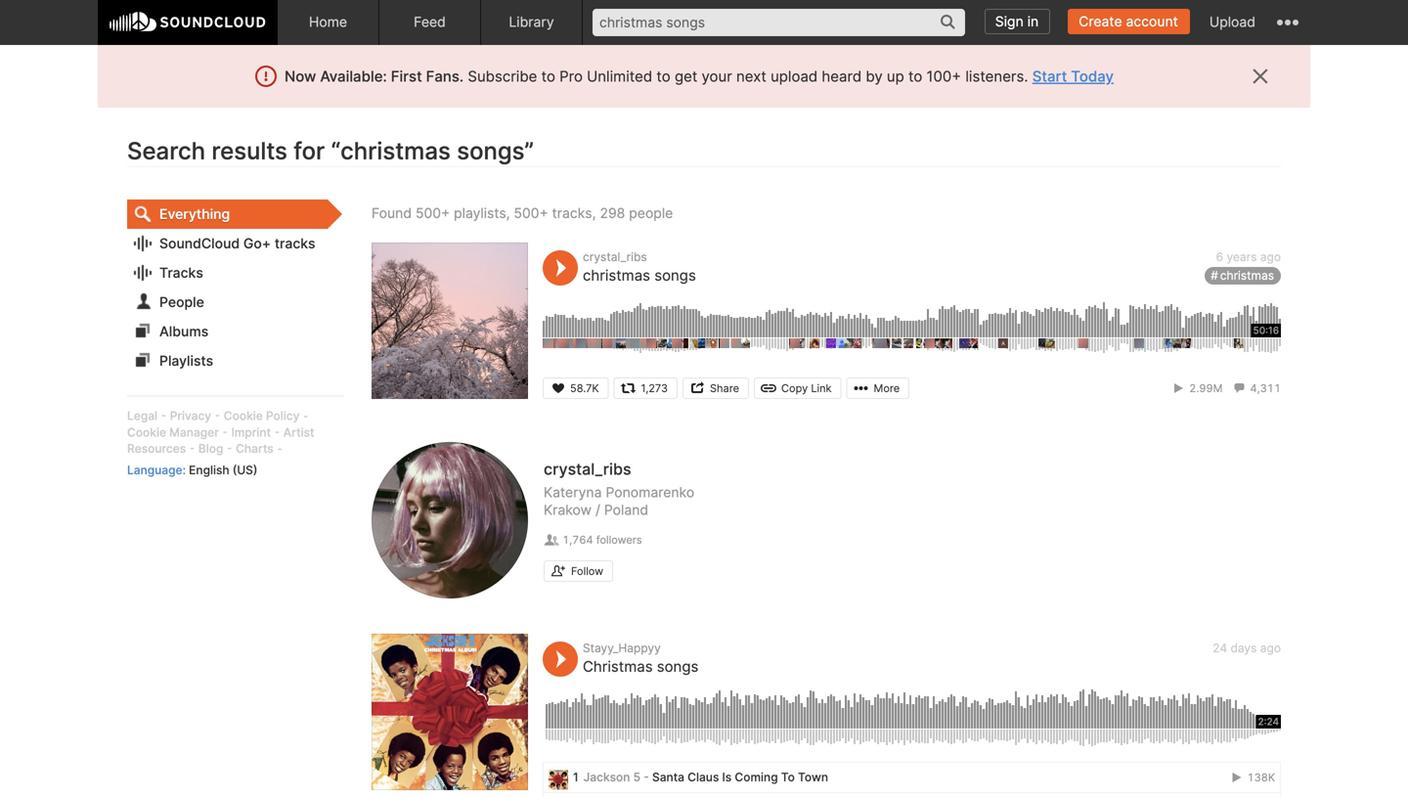 Task type: vqa. For each thing, say whether or not it's contained in the screenshot.
JUST to the top
no



Task type: describe. For each thing, give the bounding box(es) containing it.
search
[[127, 136, 205, 165]]

⁃ down "policy"
[[274, 425, 280, 440]]

58.7k
[[570, 382, 599, 395]]

⁃ up cookie manager link
[[161, 409, 167, 423]]

copy link
[[782, 382, 832, 395]]

is
[[723, 771, 732, 785]]

1 500+ from the left
[[416, 205, 450, 222]]

stayy_happyy link
[[583, 642, 661, 656]]

go+
[[244, 235, 271, 252]]

christmas songs element
[[372, 634, 528, 791]]

soundcloud
[[159, 235, 240, 252]]

more
[[874, 382, 900, 395]]

0 vertical spatial songs
[[457, 136, 525, 165]]

Search search field
[[593, 9, 965, 36]]

imprint
[[231, 425, 271, 440]]

in
[[1028, 13, 1039, 30]]

account
[[1127, 13, 1179, 30]]

playlists link
[[127, 346, 328, 376]]

tracks inside 'link'
[[275, 235, 316, 252]]

privacy
[[170, 409, 211, 423]]

kateryna
[[544, 484, 602, 501]]

upload link
[[1200, 0, 1266, 44]]

santa claus is coming to town element
[[549, 771, 568, 790]]

albums link
[[127, 317, 328, 346]]

to
[[782, 771, 795, 785]]

ponomarenko
[[606, 484, 695, 501]]

5
[[634, 771, 641, 785]]

1 to from the left
[[542, 68, 556, 85]]

crystal_ribs for christmas
[[583, 250, 647, 264]]

1,764
[[563, 534, 594, 546]]

legal
[[127, 409, 158, 423]]

first
[[391, 68, 422, 85]]

fans.
[[426, 68, 464, 85]]

24
[[1214, 642, 1228, 656]]

everything
[[159, 206, 230, 223]]

crystal_ribs for kateryna
[[544, 460, 632, 479]]

your
[[702, 68, 733, 85]]

1 vertical spatial cookie
[[127, 425, 166, 440]]

-
[[644, 771, 649, 785]]

"christmas
[[331, 136, 451, 165]]

2 to from the left
[[657, 68, 671, 85]]

1 jackson 5         - santa claus is coming to town
[[573, 771, 829, 785]]

sign in
[[996, 13, 1039, 30]]

english
[[189, 463, 230, 477]]

6 years ago christmas
[[1217, 250, 1282, 283]]

138k
[[1245, 772, 1276, 784]]

500+ playlists link
[[416, 205, 506, 222]]

1,273
[[641, 382, 668, 395]]

share
[[710, 382, 740, 395]]

get
[[675, 68, 698, 85]]

track stats element
[[1171, 378, 1282, 399]]

0 vertical spatial crystal_ribs link
[[583, 250, 647, 264]]

legal link
[[127, 409, 158, 423]]

upload
[[1210, 14, 1256, 30]]

24 days ago
[[1214, 642, 1282, 656]]

for
[[294, 136, 325, 165]]

follow button
[[544, 560, 614, 582]]

1 horizontal spatial tracks
[[552, 205, 593, 222]]

blog
[[199, 442, 223, 456]]

albums
[[159, 323, 209, 340]]

up
[[887, 68, 905, 85]]

found 500+ playlists , 500+ tracks , 298 people
[[372, 205, 673, 222]]

home
[[309, 14, 347, 30]]

ago for 6 years ago christmas
[[1261, 250, 1282, 264]]

share button
[[683, 378, 750, 399]]

christmas inside 6 years ago christmas
[[1221, 269, 1275, 283]]

people link
[[127, 288, 328, 317]]

days
[[1231, 642, 1258, 656]]

⁃ right blog link
[[227, 442, 233, 456]]

start today link
[[1033, 68, 1114, 85]]

6
[[1217, 250, 1224, 264]]

feed
[[414, 14, 446, 30]]

people
[[629, 205, 673, 222]]

298
[[600, 205, 626, 222]]

listeners.
[[966, 68, 1029, 85]]

coming
[[735, 771, 778, 785]]

2.99m
[[1190, 382, 1223, 395]]

⁃ up blog
[[222, 425, 228, 440]]

charts link
[[236, 442, 274, 456]]

follow
[[571, 565, 604, 578]]

christmas link
[[1206, 267, 1282, 285]]

start
[[1033, 68, 1068, 85]]

upload
[[771, 68, 818, 85]]

cookie policy link
[[224, 409, 300, 423]]

today
[[1072, 68, 1114, 85]]

2 , from the left
[[593, 205, 596, 222]]

imprint link
[[231, 425, 271, 440]]

more button
[[847, 378, 910, 399]]

1,764 followers
[[563, 534, 642, 546]]



Task type: locate. For each thing, give the bounding box(es) containing it.
tracks left 298
[[552, 205, 593, 222]]

copy link button
[[754, 378, 842, 399]]

1 horizontal spatial to
[[657, 68, 671, 85]]

copy
[[782, 382, 808, 395]]

crystal_ribs kateryna ponomarenko krakow / poland
[[544, 460, 695, 519]]

christmas down years
[[1221, 269, 1275, 283]]

artist resources link
[[127, 425, 315, 456]]

by
[[866, 68, 883, 85]]

1 horizontal spatial christmas
[[1221, 269, 1275, 283]]

crystal_ribs inside crystal_ribs christmas songs
[[583, 250, 647, 264]]

songs for christmas
[[655, 267, 696, 284]]

soundcloud go+ tracks link
[[127, 229, 328, 258]]

500+ tracks link
[[514, 205, 593, 222]]

christmas songs link
[[583, 658, 699, 676]]

298 people link
[[600, 205, 673, 222]]

soundcloud go+ tracks
[[159, 235, 316, 252]]

to right up
[[909, 68, 923, 85]]

privacy link
[[170, 409, 211, 423]]

cookie up imprint on the bottom of page
[[224, 409, 263, 423]]

town
[[798, 771, 829, 785]]

everything link
[[127, 200, 328, 229]]

(us)
[[233, 463, 258, 477]]

/
[[596, 502, 601, 519]]

"
[[525, 136, 534, 165]]

stayy_happyy
[[583, 642, 661, 656]]

⁃ up artist
[[303, 409, 309, 423]]

to
[[542, 68, 556, 85], [657, 68, 671, 85], [909, 68, 923, 85]]

playlists
[[454, 205, 506, 222]]

playlists
[[159, 353, 213, 369]]

3 to from the left
[[909, 68, 923, 85]]

christmas songs link
[[583, 267, 696, 284]]

home link
[[278, 0, 380, 45]]

0 horizontal spatial christmas
[[583, 267, 651, 284]]

tracks right go+
[[275, 235, 316, 252]]

create
[[1079, 13, 1123, 30]]

⁃ down manager
[[189, 442, 195, 456]]

1 horizontal spatial cookie
[[224, 409, 263, 423]]

policy
[[266, 409, 300, 423]]

1 horizontal spatial 500+
[[514, 205, 549, 222]]

⁃
[[161, 409, 167, 423], [215, 409, 221, 423], [303, 409, 309, 423], [222, 425, 228, 440], [274, 425, 280, 440], [189, 442, 195, 456], [227, 442, 233, 456], [277, 442, 283, 456]]

krakow
[[544, 502, 592, 519]]

cookie manager link
[[127, 425, 219, 440]]

next
[[737, 68, 767, 85]]

charts
[[236, 442, 274, 456]]

1,273 button
[[614, 378, 678, 399]]

0 vertical spatial ago
[[1261, 250, 1282, 264]]

0 vertical spatial crystal_ribs
[[583, 250, 647, 264]]

0 horizontal spatial to
[[542, 68, 556, 85]]

0 horizontal spatial cookie
[[127, 425, 166, 440]]

poland
[[605, 502, 649, 519]]

songs down the people
[[655, 267, 696, 284]]

1 ago from the top
[[1261, 250, 1282, 264]]

0 vertical spatial cookie
[[224, 409, 263, 423]]

resources
[[127, 442, 186, 456]]

language:
[[127, 463, 186, 477]]

1 vertical spatial crystal_ribs link
[[544, 460, 632, 479]]

ago right 'days'
[[1261, 642, 1282, 656]]

songs for christmas
[[657, 658, 699, 676]]

ago inside 6 years ago christmas
[[1261, 250, 1282, 264]]

4,311
[[1251, 382, 1282, 395]]

library
[[509, 14, 554, 30]]

songs inside stayy_happyy christmas songs
[[657, 658, 699, 676]]

1 horizontal spatial ,
[[593, 205, 596, 222]]

sign
[[996, 13, 1024, 30]]

1 , from the left
[[506, 205, 510, 222]]

christmas songs element
[[372, 243, 528, 399]]

1 vertical spatial tracks
[[275, 235, 316, 252]]

cookie
[[224, 409, 263, 423], [127, 425, 166, 440]]

cookie down legal
[[127, 425, 166, 440]]

feed link
[[380, 0, 481, 45]]

0 vertical spatial tracks
[[552, 205, 593, 222]]

now
[[285, 68, 316, 85]]

heard
[[822, 68, 862, 85]]

create account
[[1079, 13, 1179, 30]]

1 vertical spatial ago
[[1261, 642, 1282, 656]]

⁃ right charts link
[[277, 442, 283, 456]]

0 horizontal spatial tracks
[[275, 235, 316, 252]]

christmas inside crystal_ribs christmas songs
[[583, 267, 651, 284]]

crystal_ribs up kateryna on the left bottom of the page
[[544, 460, 632, 479]]

jackson
[[584, 771, 631, 785]]

unlimited
[[587, 68, 653, 85]]

1 vertical spatial crystal_ribs
[[544, 460, 632, 479]]

, left 500+ tracks link
[[506, 205, 510, 222]]

available:
[[320, 68, 387, 85]]

followers
[[597, 534, 642, 546]]

people
[[159, 294, 204, 311]]

0 horizontal spatial 500+
[[416, 205, 450, 222]]

ago right years
[[1261, 250, 1282, 264]]

500+ right the playlists
[[514, 205, 549, 222]]

, left 298
[[593, 205, 596, 222]]

to left pro
[[542, 68, 556, 85]]

legal ⁃ privacy ⁃ cookie policy ⁃ cookie manager ⁃ imprint ⁃
[[127, 409, 309, 440]]

2 horizontal spatial to
[[909, 68, 923, 85]]

ago
[[1261, 250, 1282, 264], [1261, 642, 1282, 656]]

to left get
[[657, 68, 671, 85]]

link
[[811, 382, 832, 395]]

0 horizontal spatial ,
[[506, 205, 510, 222]]

crystal_ribs inside crystal_ribs kateryna ponomarenko krakow / poland
[[544, 460, 632, 479]]

2 vertical spatial songs
[[657, 658, 699, 676]]

years
[[1227, 250, 1258, 264]]

christmas down 298
[[583, 267, 651, 284]]

results
[[212, 136, 288, 165]]

songs inside crystal_ribs christmas songs
[[655, 267, 696, 284]]

⁃ up artist resources "link"
[[215, 409, 221, 423]]

tracks
[[159, 265, 203, 281]]

blog link
[[199, 442, 223, 456]]

crystal_ribs link up christmas songs link
[[583, 250, 647, 264]]

crystal_ribs up christmas songs link
[[583, 250, 647, 264]]

None search field
[[583, 0, 975, 44]]

1 vertical spatial songs
[[655, 267, 696, 284]]

500+ right found
[[416, 205, 450, 222]]

crystal_ribs link up kateryna on the left bottom of the page
[[544, 460, 632, 479]]

4,311 link
[[1232, 382, 1282, 395]]

crystal_ribs's avatar element
[[372, 442, 528, 599]]

2 500+ from the left
[[514, 205, 549, 222]]

2 ago from the top
[[1261, 642, 1282, 656]]

tracks link
[[127, 258, 328, 288]]

artist
[[283, 425, 315, 440]]

sign in button
[[985, 9, 1051, 34]]

1,764 followers link
[[544, 534, 642, 546]]

1
[[573, 771, 579, 785]]

now available: first fans. subscribe to pro unlimited to get your next upload heard by up to 100+ listeners. start today
[[285, 68, 1114, 85]]

songs up the playlists
[[457, 136, 525, 165]]

songs down stayy_happyy link
[[657, 658, 699, 676]]

⁃ blog ⁃ charts ⁃ language: english (us)
[[127, 442, 283, 477]]

claus
[[688, 771, 719, 785]]

artist resources
[[127, 425, 315, 456]]

ago for 24 days ago
[[1261, 642, 1282, 656]]

subscribe
[[468, 68, 538, 85]]

songs
[[457, 136, 525, 165], [655, 267, 696, 284], [657, 658, 699, 676]]



